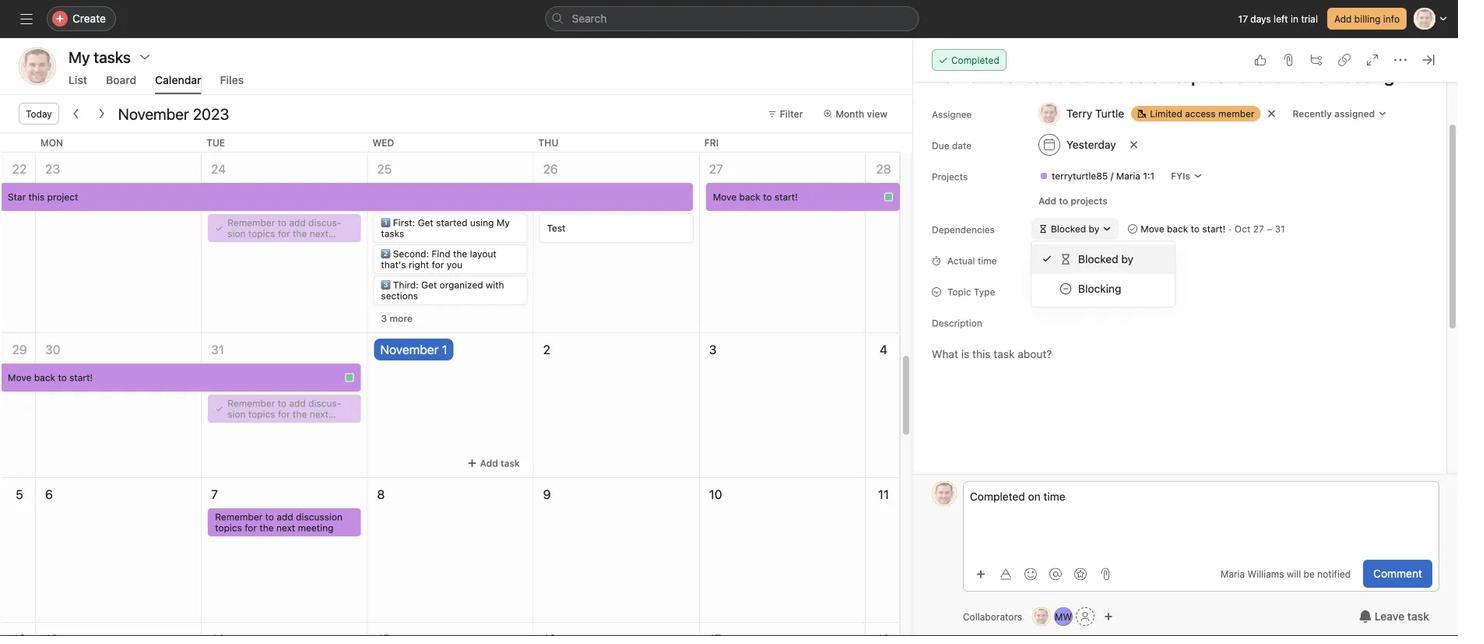 Task type: vqa. For each thing, say whether or not it's contained in the screenshot.
GOALS
no



Task type: describe. For each thing, give the bounding box(es) containing it.
move for 27
[[713, 192, 737, 202]]

days
[[1251, 13, 1271, 24]]

copy task link image
[[1338, 54, 1351, 66]]

next for 24
[[310, 228, 329, 239]]

1 horizontal spatial time
[[1044, 490, 1066, 503]]

by inside option
[[1122, 253, 1134, 266]]

will
[[1287, 569, 1301, 580]]

search
[[572, 12, 607, 25]]

add subtask image
[[1310, 54, 1323, 66]]

add for 31
[[289, 398, 306, 409]]

star
[[8, 192, 26, 202]]

completed for completed on time
[[970, 490, 1025, 503]]

board
[[106, 74, 136, 86]]

discussion for 31
[[228, 398, 341, 420]]

1
[[442, 342, 447, 357]]

maria williams will be notified
[[1221, 569, 1351, 580]]

board link
[[106, 74, 136, 94]]

add for add task
[[480, 458, 498, 469]]

back inside remember to add discussion topics for the next meeting dialog
[[1167, 223, 1188, 234]]

at mention image
[[1050, 568, 1062, 580]]

get for started
[[418, 217, 434, 228]]

25
[[377, 162, 392, 176]]

tt button for month view "dropdown button"
[[19, 47, 56, 85]]

22
[[12, 162, 27, 176]]

23
[[45, 162, 60, 176]]

5
[[16, 487, 23, 502]]

test
[[547, 223, 566, 234]]

fri
[[705, 137, 719, 148]]

list
[[69, 74, 87, 86]]

my
[[497, 217, 510, 228]]

search button
[[545, 6, 919, 31]]

3 more
[[381, 313, 413, 324]]

month view button
[[816, 103, 895, 125]]

close details image
[[1423, 54, 1435, 66]]

start! inside remember to add discussion topics for the next meeting dialog
[[1202, 223, 1226, 234]]

limited access member
[[1150, 108, 1255, 119]]

today
[[26, 108, 52, 119]]

add task
[[480, 458, 520, 469]]

notified
[[1318, 569, 1351, 580]]

month view
[[836, 108, 888, 119]]

3 for 3
[[709, 342, 717, 357]]

today button
[[19, 103, 59, 125]]

right
[[409, 259, 429, 270]]

back for 27
[[739, 192, 761, 202]]

add billing info
[[1335, 13, 1400, 24]]

collaborators
[[963, 611, 1022, 622]]

emoji image
[[1025, 568, 1037, 580]]

2
[[543, 342, 550, 357]]

8
[[377, 487, 385, 502]]

second:
[[393, 248, 429, 259]]

november for november 1
[[380, 342, 439, 357]]

add for add billing info
[[1335, 13, 1352, 24]]

november 1
[[380, 342, 447, 357]]

move back to start! for 30
[[8, 372, 93, 383]]

blocked by inside dropdown button
[[1051, 223, 1100, 234]]

files link
[[220, 74, 244, 94]]

terryturtle85 / maria 1:1
[[1052, 171, 1155, 181]]

blocking
[[1078, 282, 1122, 295]]

create button
[[47, 6, 116, 31]]

star this project
[[8, 192, 78, 202]]

assigned
[[1335, 108, 1375, 119]]

calendar link
[[155, 74, 201, 94]]

leave task
[[1375, 610, 1430, 623]]

attach a file or paste an image image
[[1099, 568, 1112, 580]]

next for 31
[[310, 409, 329, 420]]

move for 30
[[8, 372, 32, 383]]

search list box
[[545, 6, 919, 31]]

list link
[[69, 74, 87, 94]]

3 more button
[[374, 308, 420, 329]]

blocked by option
[[1032, 244, 1175, 274]]

billing
[[1355, 13, 1381, 24]]

remember for 31
[[228, 398, 275, 409]]

terry turtle button
[[1032, 100, 1131, 128]]

completed button
[[932, 49, 1007, 71]]

discussion inside 7 remember to add discussion topics for the next meeting
[[296, 512, 343, 522]]

next month image
[[95, 107, 107, 120]]

remember inside 7 remember to add discussion topics for the next meeting
[[215, 512, 263, 522]]

turtle
[[1096, 107, 1124, 120]]

27 inside remember to add discussion topics for the next meeting dialog
[[1253, 223, 1264, 234]]

mw
[[1055, 611, 1072, 622]]

layout
[[470, 248, 497, 259]]

tasks
[[381, 228, 404, 239]]

2️⃣ second: find the layout that's right for you
[[381, 248, 497, 270]]

tue
[[206, 137, 225, 148]]

comment
[[1374, 567, 1423, 580]]

2 vertical spatial tt
[[1036, 611, 1048, 622]]

comment button
[[1363, 560, 1433, 588]]

26
[[543, 162, 558, 176]]

topic
[[948, 287, 971, 297]]

add for 24
[[289, 217, 306, 228]]

main content containing terry turtle
[[915, 8, 1445, 636]]

task for november 1
[[501, 458, 520, 469]]

back for 30
[[34, 372, 55, 383]]

4
[[880, 342, 888, 357]]

17 days left in trial
[[1238, 13, 1318, 24]]

topics for 24
[[248, 228, 275, 239]]

date
[[952, 140, 972, 151]]

3️⃣
[[381, 280, 390, 290]]

member
[[1219, 108, 1255, 119]]

blocked inside option
[[1078, 253, 1119, 266]]

description
[[932, 318, 982, 329]]

view
[[867, 108, 888, 119]]

my tasks
[[69, 47, 131, 66]]

wed
[[372, 137, 394, 148]]

1️⃣
[[381, 217, 390, 228]]

access
[[1185, 108, 1216, 119]]

for inside 7 remember to add discussion topics for the next meeting
[[245, 522, 257, 533]]

dependencies
[[932, 224, 995, 235]]

first:
[[393, 217, 415, 228]]

started
[[436, 217, 468, 228]]

17
[[1238, 13, 1248, 24]]

left
[[1274, 13, 1288, 24]]

blocked inside dropdown button
[[1051, 223, 1086, 234]]

filter
[[780, 108, 803, 119]]

24
[[211, 162, 226, 176]]

more
[[390, 313, 413, 324]]

expand sidebar image
[[20, 12, 33, 25]]

mon
[[40, 137, 63, 148]]

terryturtle85
[[1052, 171, 1108, 181]]

to inside 7 remember to add discussion topics for the next meeting
[[265, 512, 274, 522]]

start! for 30
[[69, 372, 93, 383]]

formatting image
[[1000, 568, 1012, 580]]

fyis button
[[1164, 165, 1210, 187]]

/
[[1111, 171, 1114, 181]]

2️⃣
[[381, 248, 390, 259]]

blocked by button
[[1032, 218, 1119, 240]]

full screen image
[[1366, 54, 1379, 66]]

get for organized
[[421, 280, 437, 290]]



Task type: locate. For each thing, give the bounding box(es) containing it.
0 vertical spatial time
[[978, 255, 997, 266]]

to
[[763, 192, 772, 202], [1059, 195, 1068, 206], [278, 217, 287, 228], [1191, 223, 1200, 234], [58, 372, 67, 383], [278, 398, 287, 409], [265, 512, 274, 522]]

1 vertical spatial remember
[[228, 398, 275, 409]]

yesterday button
[[1032, 131, 1123, 159]]

move down 29
[[8, 372, 32, 383]]

meeting for 31
[[228, 420, 263, 431]]

2 horizontal spatial start!
[[1202, 223, 1226, 234]]

add task button
[[461, 452, 527, 474]]

31 inside remember to add discussion topics for the next meeting dialog
[[1275, 223, 1285, 234]]

organized
[[440, 280, 483, 290]]

1 vertical spatial blocked by
[[1078, 253, 1134, 266]]

tt button left mw
[[1033, 607, 1051, 626]]

get down right
[[421, 280, 437, 290]]

0 vertical spatial topics
[[248, 228, 275, 239]]

time right actual
[[978, 255, 997, 266]]

1 vertical spatial task
[[1408, 610, 1430, 623]]

0 horizontal spatial add
[[480, 458, 498, 469]]

1 vertical spatial 27
[[1253, 223, 1264, 234]]

be
[[1304, 569, 1315, 580]]

1 horizontal spatial move
[[713, 192, 737, 202]]

start! for 27
[[775, 192, 798, 202]]

0 vertical spatial move
[[713, 192, 737, 202]]

add inside dialog
[[1039, 195, 1057, 206]]

2 vertical spatial move
[[8, 372, 32, 383]]

2 vertical spatial add
[[480, 458, 498, 469]]

insert an object image
[[976, 570, 986, 579]]

toolbar
[[970, 563, 1117, 585]]

move back to start!
[[713, 192, 798, 202], [1141, 223, 1226, 234], [8, 372, 93, 383]]

0 vertical spatial 27
[[709, 162, 723, 176]]

maria
[[1116, 171, 1141, 181], [1221, 569, 1245, 580]]

in
[[1291, 13, 1299, 24]]

28
[[876, 162, 891, 176]]

move down fri
[[713, 192, 737, 202]]

1 vertical spatial add
[[1039, 195, 1057, 206]]

0 horizontal spatial back
[[34, 372, 55, 383]]

0 vertical spatial add
[[289, 217, 306, 228]]

terry
[[1067, 107, 1093, 120]]

0 vertical spatial remember to add discussion topics for the next meeting
[[228, 217, 341, 250]]

0 vertical spatial start!
[[775, 192, 798, 202]]

2 vertical spatial meeting
[[298, 522, 334, 533]]

add
[[289, 217, 306, 228], [289, 398, 306, 409], [277, 512, 293, 522]]

remember to add discussion topics for the next meeting for 31
[[228, 398, 341, 431]]

meeting
[[228, 239, 263, 250], [228, 420, 263, 431], [298, 522, 334, 533]]

sections
[[381, 290, 418, 301]]

filter button
[[761, 103, 810, 125]]

yesterday
[[1067, 138, 1116, 151]]

2 remember to add discussion topics for the next meeting from the top
[[228, 398, 341, 431]]

1 horizontal spatial move back to start!
[[713, 192, 798, 202]]

1 vertical spatial time
[[1044, 490, 1066, 503]]

files
[[220, 74, 244, 86]]

1 horizontal spatial back
[[739, 192, 761, 202]]

the
[[293, 228, 307, 239], [453, 248, 467, 259], [293, 409, 307, 420], [260, 522, 274, 533]]

remember for 24
[[228, 217, 275, 228]]

create
[[72, 12, 106, 25]]

move back to start! down fyis
[[1141, 223, 1226, 234]]

2 horizontal spatial add
[[1335, 13, 1352, 24]]

6
[[45, 487, 53, 502]]

back
[[739, 192, 761, 202], [1167, 223, 1188, 234], [34, 372, 55, 383]]

projects
[[932, 171, 968, 182]]

blocked by inside option
[[1078, 253, 1134, 266]]

topics
[[248, 228, 275, 239], [248, 409, 275, 420], [215, 522, 242, 533]]

type
[[974, 287, 995, 297]]

maria right the /
[[1116, 171, 1141, 181]]

oct
[[1235, 223, 1251, 234]]

3 for 3 more
[[381, 313, 387, 324]]

by inside dropdown button
[[1089, 223, 1100, 234]]

1 vertical spatial move
[[1141, 223, 1165, 234]]

tt for mw button
[[939, 488, 950, 499]]

move back to start! inside main content
[[1141, 223, 1226, 234]]

0 vertical spatial tt
[[30, 59, 45, 74]]

1 horizontal spatial by
[[1122, 253, 1134, 266]]

get right first:
[[418, 217, 434, 228]]

1 horizontal spatial november
[[380, 342, 439, 357]]

–
[[1267, 223, 1272, 234]]

1 vertical spatial 3
[[709, 342, 717, 357]]

discussion for 24
[[228, 217, 341, 239]]

tt button left list
[[19, 47, 56, 85]]

move back to start! down 30
[[8, 372, 93, 383]]

0 horizontal spatial move back to start!
[[8, 372, 93, 383]]

projects
[[1071, 195, 1108, 206]]

0 vertical spatial blocked
[[1051, 223, 1086, 234]]

1 horizontal spatial 3
[[709, 342, 717, 357]]

time
[[978, 255, 997, 266], [1044, 490, 1066, 503]]

0 vertical spatial tt button
[[19, 47, 56, 85]]

blocked by
[[1051, 223, 1100, 234], [1078, 253, 1134, 266]]

2 vertical spatial discussion
[[296, 512, 343, 522]]

2 horizontal spatial tt button
[[1033, 607, 1051, 626]]

0 vertical spatial remember
[[228, 217, 275, 228]]

add
[[1335, 13, 1352, 24], [1039, 195, 1057, 206], [480, 458, 498, 469]]

add inside 7 remember to add discussion topics for the next meeting
[[277, 512, 293, 522]]

2 vertical spatial start!
[[69, 372, 93, 383]]

2 vertical spatial add
[[277, 512, 293, 522]]

move down 1:1
[[1141, 223, 1165, 234]]

completed left on
[[970, 490, 1025, 503]]

meeting for 24
[[228, 239, 263, 250]]

0 horizontal spatial tt button
[[19, 47, 56, 85]]

2 horizontal spatial move back to start!
[[1141, 223, 1226, 234]]

0 vertical spatial by
[[1089, 223, 1100, 234]]

move inside remember to add discussion topics for the next meeting dialog
[[1141, 223, 1165, 234]]

1 vertical spatial start!
[[1202, 223, 1226, 234]]

1 horizontal spatial tt
[[939, 488, 950, 499]]

terryturtle85 / maria 1:1 link
[[1033, 168, 1161, 184]]

tt
[[30, 59, 45, 74], [939, 488, 950, 499], [1036, 611, 1048, 622]]

due
[[932, 140, 950, 151]]

1 vertical spatial move back to start!
[[1141, 223, 1226, 234]]

add for add to projects
[[1039, 195, 1057, 206]]

0 vertical spatial november
[[118, 104, 189, 123]]

you
[[447, 259, 463, 270]]

0 vertical spatial get
[[418, 217, 434, 228]]

1 vertical spatial tt button
[[932, 481, 957, 506]]

task inside remember to add discussion topics for the next meeting dialog
[[1408, 610, 1430, 623]]

3 inside "button"
[[381, 313, 387, 324]]

1 vertical spatial tt
[[939, 488, 950, 499]]

get inside 3️⃣ third: get organized with sections
[[421, 280, 437, 290]]

blocked
[[1051, 223, 1086, 234], [1078, 253, 1119, 266]]

maria left williams
[[1221, 569, 1245, 580]]

0 horizontal spatial 3
[[381, 313, 387, 324]]

1 remember to add discussion topics for the next meeting from the top
[[228, 217, 341, 250]]

completed inside "button"
[[951, 55, 1000, 65]]

1 vertical spatial discussion
[[228, 398, 341, 420]]

1 vertical spatial blocked
[[1078, 253, 1119, 266]]

1 horizontal spatial task
[[1408, 610, 1430, 623]]

more actions for this task image
[[1395, 54, 1407, 66]]

0 vertical spatial 31
[[1275, 223, 1285, 234]]

1 vertical spatial topics
[[248, 409, 275, 420]]

info
[[1383, 13, 1400, 24]]

completed for completed
[[951, 55, 1000, 65]]

0 horizontal spatial maria
[[1116, 171, 1141, 181]]

the inside the 2️⃣ second: find the layout that's right for you
[[453, 248, 467, 259]]

move back to start! down fri
[[713, 192, 798, 202]]

main content
[[915, 8, 1445, 636]]

completed up assignee
[[951, 55, 1000, 65]]

2 vertical spatial move back to start!
[[8, 372, 93, 383]]

previous month image
[[70, 107, 82, 120]]

november down calendar link
[[118, 104, 189, 123]]

discussion
[[228, 217, 341, 239], [228, 398, 341, 420], [296, 512, 343, 522]]

add to projects button
[[1032, 190, 1115, 212]]

2023
[[193, 104, 229, 123]]

1 horizontal spatial 27
[[1253, 223, 1264, 234]]

0 horizontal spatial task
[[501, 458, 520, 469]]

by
[[1089, 223, 1100, 234], [1122, 253, 1134, 266]]

start!
[[775, 192, 798, 202], [1202, 223, 1226, 234], [69, 372, 93, 383]]

clear due date image
[[1130, 140, 1139, 149]]

0 vertical spatial meeting
[[228, 239, 263, 250]]

27 down fri
[[709, 162, 723, 176]]

0 vertical spatial task
[[501, 458, 520, 469]]

7 remember to add discussion topics for the next meeting
[[211, 487, 343, 533]]

0 horizontal spatial november
[[118, 104, 189, 123]]

2 vertical spatial remember
[[215, 512, 263, 522]]

0 horizontal spatial tt
[[30, 59, 45, 74]]

2 horizontal spatial back
[[1167, 223, 1188, 234]]

attachments: add a file to this task, remember to add discussion topics for the next meeting image
[[1282, 54, 1295, 66]]

tt left mw
[[1036, 611, 1048, 622]]

0 horizontal spatial start!
[[69, 372, 93, 383]]

tt right 11
[[939, 488, 950, 499]]

1:1
[[1143, 171, 1155, 181]]

tt for month view "dropdown button"
[[30, 59, 45, 74]]

9
[[543, 487, 551, 502]]

1 horizontal spatial add
[[1039, 195, 1057, 206]]

tt button right 11
[[932, 481, 957, 506]]

recently assigned button
[[1286, 103, 1395, 125]]

2 vertical spatial tt button
[[1033, 607, 1051, 626]]

due date
[[932, 140, 972, 151]]

0 vertical spatial back
[[739, 192, 761, 202]]

3️⃣ third: get organized with sections
[[381, 280, 504, 301]]

third:
[[393, 280, 419, 290]]

topic type
[[948, 287, 995, 297]]

10
[[709, 487, 722, 502]]

assignee
[[932, 109, 972, 120]]

0 horizontal spatial move
[[8, 372, 32, 383]]

tt button for mw button
[[932, 481, 957, 506]]

0 vertical spatial blocked by
[[1051, 223, 1100, 234]]

remove assignee image
[[1267, 109, 1277, 118]]

terry turtle
[[1067, 107, 1124, 120]]

november down more
[[380, 342, 439, 357]]

get inside 1️⃣ first: get started using my tasks
[[418, 217, 434, 228]]

1 vertical spatial back
[[1167, 223, 1188, 234]]

1 vertical spatial maria
[[1221, 569, 1245, 580]]

7
[[211, 487, 218, 502]]

blocked by up blocking
[[1078, 253, 1134, 266]]

0 horizontal spatial 31
[[211, 342, 224, 357]]

toolbar inside remember to add discussion topics for the next meeting dialog
[[970, 563, 1117, 585]]

0 vertical spatial discussion
[[228, 217, 341, 239]]

oct 27 – 31
[[1235, 223, 1285, 234]]

blocked by down add to projects
[[1051, 223, 1100, 234]]

add or remove collaborators image
[[1104, 612, 1114, 621]]

this
[[28, 192, 45, 202]]

0 vertical spatial maria
[[1116, 171, 1141, 181]]

1 vertical spatial completed
[[970, 490, 1025, 503]]

topics inside 7 remember to add discussion topics for the next meeting
[[215, 522, 242, 533]]

tt left list
[[30, 59, 45, 74]]

1 vertical spatial get
[[421, 280, 437, 290]]

move back to start! for 27
[[713, 192, 798, 202]]

2 vertical spatial topics
[[215, 522, 242, 533]]

remember to add discussion topics for the next meeting dialog
[[913, 8, 1458, 636]]

2 horizontal spatial tt
[[1036, 611, 1048, 622]]

find
[[432, 248, 451, 259]]

that's
[[381, 259, 406, 270]]

0 vertical spatial move back to start!
[[713, 192, 798, 202]]

remember
[[228, 217, 275, 228], [228, 398, 275, 409], [215, 512, 263, 522]]

0 horizontal spatial time
[[978, 255, 997, 266]]

task for collaborators
[[1408, 610, 1430, 623]]

29
[[12, 342, 27, 357]]

1 vertical spatial next
[[310, 409, 329, 420]]

november for november 2023
[[118, 104, 189, 123]]

2 vertical spatial back
[[34, 372, 55, 383]]

for inside the 2️⃣ second: find the layout that's right for you
[[432, 259, 444, 270]]

blocked down add to projects
[[1051, 223, 1086, 234]]

topics for 31
[[248, 409, 275, 420]]

30
[[45, 342, 60, 357]]

2 horizontal spatial move
[[1141, 223, 1165, 234]]

0 likes. click to like this task image
[[1254, 54, 1267, 66]]

1 horizontal spatial tt button
[[932, 481, 957, 506]]

remember to add discussion topics for the next meeting for 24
[[228, 217, 341, 250]]

next inside 7 remember to add discussion topics for the next meeting
[[276, 522, 295, 533]]

2 vertical spatial next
[[276, 522, 295, 533]]

on
[[1028, 490, 1041, 503]]

1 vertical spatial add
[[289, 398, 306, 409]]

meeting inside 7 remember to add discussion topics for the next meeting
[[298, 522, 334, 533]]

the inside 7 remember to add discussion topics for the next meeting
[[260, 522, 274, 533]]

month
[[836, 108, 865, 119]]

appreciations image
[[1074, 568, 1087, 580]]

31
[[1275, 223, 1285, 234], [211, 342, 224, 357]]

show options image
[[139, 51, 151, 63]]

blocked up blocking
[[1078, 253, 1119, 266]]

27 left –
[[1253, 223, 1264, 234]]

1 vertical spatial remember to add discussion topics for the next meeting
[[228, 398, 341, 431]]

1 vertical spatial 31
[[211, 342, 224, 357]]

1 vertical spatial by
[[1122, 253, 1134, 266]]

1 horizontal spatial maria
[[1221, 569, 1245, 580]]

actual
[[948, 255, 975, 266]]

0 vertical spatial add
[[1335, 13, 1352, 24]]

leave
[[1375, 610, 1405, 623]]

november 2023
[[118, 104, 229, 123]]

0 horizontal spatial 27
[[709, 162, 723, 176]]

limited
[[1150, 108, 1183, 119]]

november
[[118, 104, 189, 123], [380, 342, 439, 357]]

0 vertical spatial 3
[[381, 313, 387, 324]]

0 vertical spatial next
[[310, 228, 329, 239]]

0 vertical spatial completed
[[951, 55, 1000, 65]]

1 vertical spatial meeting
[[228, 420, 263, 431]]

time right on
[[1044, 490, 1066, 503]]

1 vertical spatial november
[[380, 342, 439, 357]]

to inside button
[[1059, 195, 1068, 206]]

time inside main content
[[978, 255, 997, 266]]

1 horizontal spatial start!
[[775, 192, 798, 202]]

completed on time
[[970, 490, 1066, 503]]



